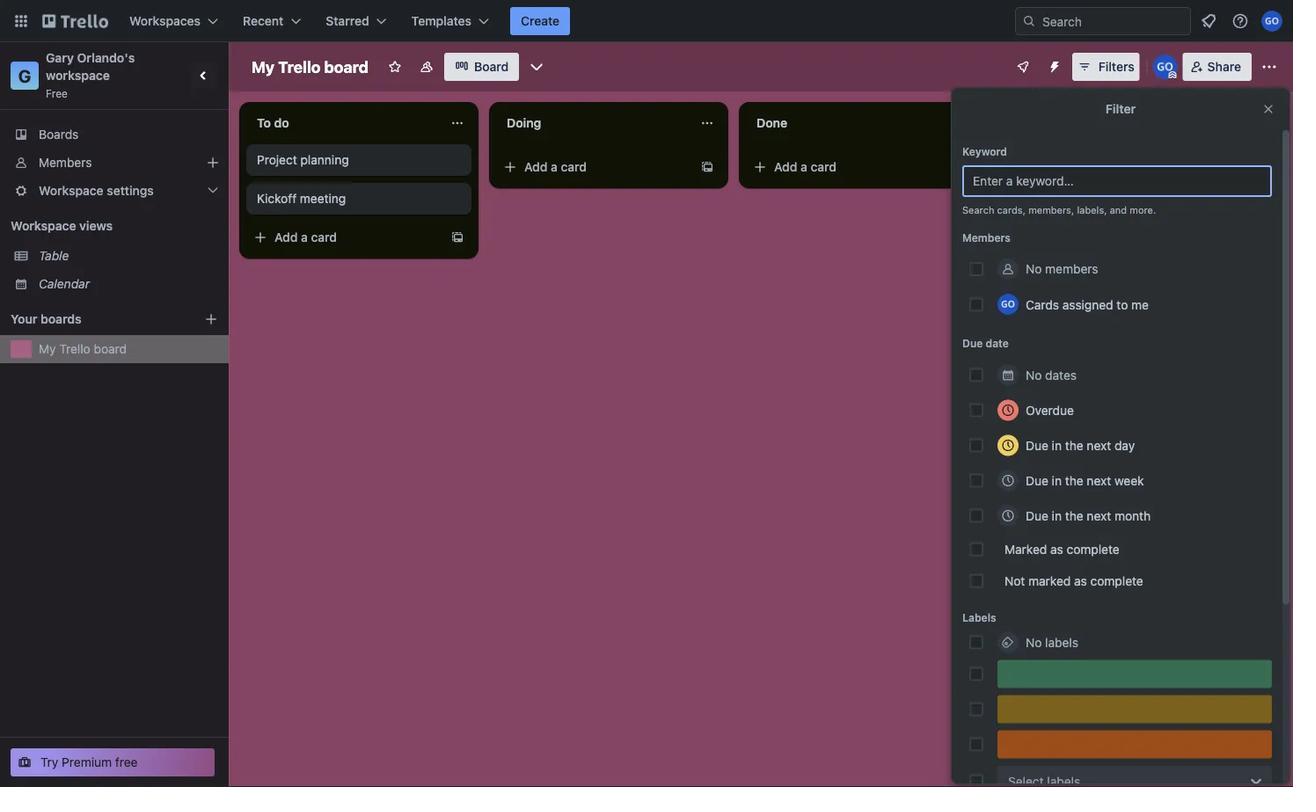 Task type: vqa. For each thing, say whether or not it's contained in the screenshot.
Add
yes



Task type: locate. For each thing, give the bounding box(es) containing it.
my trello board inside the board name 'text field'
[[252, 57, 369, 76]]

next
[[1087, 438, 1112, 453], [1087, 473, 1112, 488], [1087, 509, 1112, 523]]

1 vertical spatial my trello board
[[39, 342, 127, 356]]

0 horizontal spatial members
[[39, 155, 92, 170]]

my trello board
[[252, 57, 369, 76], [39, 342, 127, 356]]

trello
[[278, 57, 321, 76], [59, 342, 90, 356]]

next left month
[[1087, 509, 1112, 523]]

1 vertical spatial trello
[[59, 342, 90, 356]]

1 vertical spatial gary orlando (garyorlando) image
[[998, 294, 1019, 315]]

due up marked
[[1026, 509, 1049, 523]]

boards link
[[0, 121, 229, 149]]

0 vertical spatial the
[[1065, 438, 1084, 453]]

kickoff meeting link
[[257, 190, 461, 208]]

Enter a keyword… text field
[[963, 165, 1272, 197]]

the up due in the next week
[[1065, 438, 1084, 453]]

a
[[551, 160, 558, 174], [801, 160, 808, 174], [301, 230, 308, 245]]

no left dates
[[1026, 368, 1042, 382]]

automation image
[[1041, 53, 1065, 77]]

board down starred
[[324, 57, 369, 76]]

1 horizontal spatial card
[[561, 160, 587, 174]]

0 vertical spatial in
[[1052, 438, 1062, 453]]

gary
[[46, 51, 74, 65]]

1 vertical spatial as
[[1074, 574, 1087, 588]]

no for no dates
[[1026, 368, 1042, 382]]

add down kickoff
[[275, 230, 298, 245]]

0 vertical spatial next
[[1087, 438, 1112, 453]]

table
[[39, 249, 69, 263]]

1 no from the top
[[1026, 262, 1042, 276]]

g link
[[11, 62, 39, 90]]

add a card button
[[496, 153, 693, 181], [746, 153, 943, 181], [246, 224, 443, 252]]

filters button
[[1072, 53, 1140, 81]]

workspace settings
[[39, 183, 154, 198]]

trello down 'recent' dropdown button
[[278, 57, 321, 76]]

gary orlando (garyorlando) image right filters
[[1153, 55, 1178, 79]]

due left 'date'
[[963, 337, 983, 350]]

due for due in the next day
[[1026, 438, 1049, 453]]

this member is an admin of this board. image
[[1169, 71, 1177, 79]]

no
[[1026, 262, 1042, 276], [1026, 368, 1042, 382], [1026, 635, 1042, 650]]

workspace up workspace views
[[39, 183, 104, 198]]

the down due in the next day
[[1065, 473, 1084, 488]]

to do
[[257, 116, 289, 130]]

workspaces
[[129, 14, 201, 28]]

my down your boards
[[39, 342, 56, 356]]

add board image
[[204, 312, 218, 326]]

a for to do
[[301, 230, 308, 245]]

0 horizontal spatial gary orlando (garyorlando) image
[[998, 294, 1019, 315]]

0 horizontal spatial my
[[39, 342, 56, 356]]

board down your boards with 1 items 'element'
[[94, 342, 127, 356]]

cards
[[1026, 297, 1060, 312]]

1 horizontal spatial my trello board
[[252, 57, 369, 76]]

workspace for workspace views
[[11, 219, 76, 233]]

complete down due in the next month
[[1067, 542, 1120, 557]]

1 horizontal spatial add a card
[[524, 160, 587, 174]]

card down doing text box
[[561, 160, 587, 174]]

members down boards
[[39, 155, 92, 170]]

add for done
[[774, 160, 798, 174]]

1 vertical spatial the
[[1065, 473, 1084, 488]]

your boards with 1 items element
[[11, 309, 178, 330]]

3 no from the top
[[1026, 635, 1042, 650]]

0 horizontal spatial a
[[301, 230, 308, 245]]

card for to do
[[311, 230, 337, 245]]

free
[[115, 755, 138, 770]]

no up cards
[[1026, 262, 1042, 276]]

day
[[1115, 438, 1135, 453]]

my trello board down your boards with 1 items 'element'
[[39, 342, 127, 356]]

1 horizontal spatial trello
[[278, 57, 321, 76]]

a down kickoff meeting
[[301, 230, 308, 245]]

0 horizontal spatial as
[[1051, 542, 1064, 557]]

1 next from the top
[[1087, 438, 1112, 453]]

filters
[[1099, 59, 1135, 74]]

create from template… image
[[700, 160, 715, 174], [451, 231, 465, 245]]

complete down the marked as complete
[[1091, 574, 1144, 588]]

color: green, title: none element
[[998, 660, 1272, 689]]

2 the from the top
[[1065, 473, 1084, 488]]

members down search on the right of page
[[963, 231, 1011, 244]]

your boards
[[11, 312, 82, 326]]

1 horizontal spatial gary orlando (garyorlando) image
[[1153, 55, 1178, 79]]

0 horizontal spatial trello
[[59, 342, 90, 356]]

color: orange, title: none element
[[998, 731, 1272, 759]]

calendar
[[39, 277, 90, 291]]

next left week
[[1087, 473, 1112, 488]]

add a card button down the done text field
[[746, 153, 943, 181]]

trello down boards at the left top of the page
[[59, 342, 90, 356]]

1 in from the top
[[1052, 438, 1062, 453]]

share
[[1208, 59, 1242, 74]]

1 horizontal spatial add a card button
[[496, 153, 693, 181]]

back to home image
[[42, 7, 108, 35]]

settings
[[107, 183, 154, 198]]

a down doing text box
[[551, 160, 558, 174]]

1 vertical spatial workspace
[[11, 219, 76, 233]]

0 vertical spatial gary orlando (garyorlando) image
[[1153, 55, 1178, 79]]

0 vertical spatial board
[[324, 57, 369, 76]]

in for due in the next week
[[1052, 473, 1062, 488]]

add left another
[[1021, 114, 1044, 128]]

more.
[[1130, 205, 1156, 216]]

next for week
[[1087, 473, 1112, 488]]

list
[[1096, 114, 1113, 128]]

next for month
[[1087, 509, 1112, 523]]

gary orlando (garyorlando) image left cards
[[998, 294, 1019, 315]]

0 vertical spatial my
[[252, 57, 275, 76]]

card for doing
[[561, 160, 587, 174]]

add down done
[[774, 160, 798, 174]]

try
[[40, 755, 58, 770]]

3 next from the top
[[1087, 509, 1112, 523]]

project
[[257, 153, 297, 167]]

done
[[757, 116, 788, 130]]

my trello board down starred
[[252, 57, 369, 76]]

0 horizontal spatial create from template… image
[[451, 231, 465, 245]]

0 vertical spatial members
[[39, 155, 92, 170]]

next left day
[[1087, 438, 1112, 453]]

To do text field
[[246, 109, 440, 137]]

project planning link
[[257, 151, 461, 169]]

in up the marked as complete
[[1052, 509, 1062, 523]]

members link
[[0, 149, 229, 177]]

create button
[[510, 7, 570, 35]]

try premium free button
[[11, 749, 215, 777]]

add a card down kickoff meeting
[[275, 230, 337, 245]]

0 horizontal spatial add a card
[[275, 230, 337, 245]]

my down the recent
[[252, 57, 275, 76]]

add a card for to do
[[275, 230, 337, 245]]

2 in from the top
[[1052, 473, 1062, 488]]

1 vertical spatial members
[[963, 231, 1011, 244]]

workspace up table
[[11, 219, 76, 233]]

in for due in the next day
[[1052, 438, 1062, 453]]

cards,
[[997, 205, 1026, 216]]

2 horizontal spatial add a card
[[774, 160, 837, 174]]

as
[[1051, 542, 1064, 557], [1074, 574, 1087, 588]]

in
[[1052, 438, 1062, 453], [1052, 473, 1062, 488], [1052, 509, 1062, 523]]

1 the from the top
[[1065, 438, 1084, 453]]

members inside members link
[[39, 155, 92, 170]]

3 the from the top
[[1065, 509, 1084, 523]]

the up the marked as complete
[[1065, 509, 1084, 523]]

members,
[[1029, 205, 1075, 216]]

2 no from the top
[[1026, 368, 1042, 382]]

due down due in the next day
[[1026, 473, 1049, 488]]

2 vertical spatial next
[[1087, 509, 1112, 523]]

a down the done text field
[[801, 160, 808, 174]]

1 vertical spatial next
[[1087, 473, 1112, 488]]

star or unstar board image
[[388, 60, 402, 74]]

in down overdue
[[1052, 438, 1062, 453]]

and
[[1110, 205, 1127, 216]]

1 horizontal spatial my
[[252, 57, 275, 76]]

0 horizontal spatial add a card button
[[246, 224, 443, 252]]

no left labels
[[1026, 635, 1042, 650]]

board
[[324, 57, 369, 76], [94, 342, 127, 356]]

1 horizontal spatial create from template… image
[[700, 160, 715, 174]]

due
[[963, 337, 983, 350], [1026, 438, 1049, 453], [1026, 473, 1049, 488], [1026, 509, 1049, 523]]

workspace inside popup button
[[39, 183, 104, 198]]

add for to do
[[275, 230, 298, 245]]

workspace views
[[11, 219, 113, 233]]

board inside 'text field'
[[324, 57, 369, 76]]

due for due date
[[963, 337, 983, 350]]

power ups image
[[1016, 60, 1030, 74]]

create from template… image
[[950, 160, 964, 174]]

0 vertical spatial create from template… image
[[700, 160, 715, 174]]

due down overdue
[[1026, 438, 1049, 453]]

add
[[1021, 114, 1044, 128], [524, 160, 548, 174], [774, 160, 798, 174], [275, 230, 298, 245]]

try premium free
[[40, 755, 138, 770]]

complete
[[1067, 542, 1120, 557], [1091, 574, 1144, 588]]

planning
[[301, 153, 349, 167]]

add a card
[[524, 160, 587, 174], [774, 160, 837, 174], [275, 230, 337, 245]]

2 horizontal spatial add a card button
[[746, 153, 943, 181]]

0 vertical spatial trello
[[278, 57, 321, 76]]

to
[[1117, 297, 1128, 312]]

0 horizontal spatial card
[[311, 230, 337, 245]]

add another list button
[[989, 102, 1228, 141]]

add a card button down kickoff meeting link at the left
[[246, 224, 443, 252]]

premium
[[62, 755, 112, 770]]

my inside the board name 'text field'
[[252, 57, 275, 76]]

gary orlando (garyorlando) image
[[1153, 55, 1178, 79], [998, 294, 1019, 315]]

card
[[561, 160, 587, 174], [811, 160, 837, 174], [311, 230, 337, 245]]

add a card down done
[[774, 160, 837, 174]]

1 horizontal spatial members
[[963, 231, 1011, 244]]

3 in from the top
[[1052, 509, 1062, 523]]

1 vertical spatial create from template… image
[[451, 231, 465, 245]]

gary orlando (garyorlando) image
[[1262, 11, 1283, 32]]

card down the meeting
[[311, 230, 337, 245]]

the for day
[[1065, 438, 1084, 453]]

1 horizontal spatial a
[[551, 160, 558, 174]]

1 vertical spatial board
[[94, 342, 127, 356]]

g
[[18, 65, 31, 86]]

free
[[46, 87, 68, 99]]

templates button
[[401, 7, 500, 35]]

assigned
[[1063, 297, 1114, 312]]

in down due in the next day
[[1052, 473, 1062, 488]]

add a card down doing
[[524, 160, 587, 174]]

month
[[1115, 509, 1151, 523]]

2 vertical spatial the
[[1065, 509, 1084, 523]]

gary orlando's workspace free
[[46, 51, 138, 99]]

my
[[252, 57, 275, 76], [39, 342, 56, 356]]

add a card button down doing text box
[[496, 153, 693, 181]]

2 horizontal spatial a
[[801, 160, 808, 174]]

workspace for workspace settings
[[39, 183, 104, 198]]

1 vertical spatial no
[[1026, 368, 1042, 382]]

add a card button for done
[[746, 153, 943, 181]]

card down the done text field
[[811, 160, 837, 174]]

dates
[[1046, 368, 1077, 382]]

members
[[1046, 262, 1099, 276]]

add down doing
[[524, 160, 548, 174]]

gary orlando's workspace link
[[46, 51, 138, 83]]

0 vertical spatial workspace
[[39, 183, 104, 198]]

primary element
[[0, 0, 1294, 42]]

2 vertical spatial in
[[1052, 509, 1062, 523]]

the for week
[[1065, 473, 1084, 488]]

date
[[986, 337, 1009, 350]]

Done text field
[[746, 109, 940, 137]]

1 horizontal spatial board
[[324, 57, 369, 76]]

starred
[[326, 14, 369, 28]]

0 vertical spatial complete
[[1067, 542, 1120, 557]]

add for doing
[[524, 160, 548, 174]]

1 vertical spatial in
[[1052, 473, 1062, 488]]

labels
[[1046, 635, 1079, 650]]

0 vertical spatial my trello board
[[252, 57, 369, 76]]

2 next from the top
[[1087, 473, 1112, 488]]

0 vertical spatial no
[[1026, 262, 1042, 276]]

2 vertical spatial no
[[1026, 635, 1042, 650]]

the
[[1065, 438, 1084, 453], [1065, 473, 1084, 488], [1065, 509, 1084, 523]]

2 horizontal spatial card
[[811, 160, 837, 174]]



Task type: describe. For each thing, give the bounding box(es) containing it.
my trello board link
[[39, 341, 218, 358]]

marked
[[1029, 574, 1071, 588]]

due in the next week
[[1026, 473, 1144, 488]]

a for doing
[[551, 160, 558, 174]]

Search field
[[1037, 8, 1191, 34]]

search
[[963, 205, 995, 216]]

add inside button
[[1021, 114, 1044, 128]]

no members
[[1026, 262, 1099, 276]]

workspaces button
[[119, 7, 229, 35]]

overdue
[[1026, 403, 1074, 418]]

Board name text field
[[243, 53, 377, 81]]

customize views image
[[528, 58, 546, 76]]

labels
[[963, 612, 997, 624]]

kickoff
[[257, 191, 297, 206]]

no dates
[[1026, 368, 1077, 382]]

1 vertical spatial complete
[[1091, 574, 1144, 588]]

card for done
[[811, 160, 837, 174]]

search image
[[1023, 14, 1037, 28]]

1 horizontal spatial as
[[1074, 574, 1087, 588]]

due date
[[963, 337, 1009, 350]]

labels,
[[1077, 205, 1107, 216]]

1 vertical spatial my
[[39, 342, 56, 356]]

calendar link
[[39, 275, 218, 293]]

to
[[257, 116, 271, 130]]

0 vertical spatial as
[[1051, 542, 1064, 557]]

views
[[79, 219, 113, 233]]

add another list
[[1021, 114, 1113, 128]]

due for due in the next week
[[1026, 473, 1049, 488]]

workspace navigation collapse icon image
[[192, 63, 216, 88]]

share button
[[1183, 53, 1252, 81]]

doing
[[507, 116, 541, 130]]

the for month
[[1065, 509, 1084, 523]]

recent
[[243, 14, 284, 28]]

filter
[[1106, 102, 1136, 116]]

add a card button for to do
[[246, 224, 443, 252]]

create from template… image for to do
[[451, 231, 465, 245]]

orlando's
[[77, 51, 135, 65]]

workspace
[[46, 68, 110, 83]]

week
[[1115, 473, 1144, 488]]

add a card for doing
[[524, 160, 587, 174]]

board
[[474, 59, 509, 74]]

do
[[274, 116, 289, 130]]

me
[[1132, 297, 1149, 312]]

switch to… image
[[12, 12, 30, 30]]

board link
[[444, 53, 519, 81]]

due in the next month
[[1026, 509, 1151, 523]]

open information menu image
[[1232, 12, 1250, 30]]

starred button
[[315, 7, 397, 35]]

search cards, members, labels, and more.
[[963, 205, 1156, 216]]

0 horizontal spatial board
[[94, 342, 127, 356]]

your
[[11, 312, 37, 326]]

another
[[1047, 114, 1092, 128]]

workspace visible image
[[420, 60, 434, 74]]

workspace settings button
[[0, 177, 229, 205]]

due in the next day
[[1026, 438, 1135, 453]]

templates
[[412, 14, 472, 28]]

add a card button for doing
[[496, 153, 693, 181]]

no labels
[[1026, 635, 1079, 650]]

marked
[[1005, 542, 1047, 557]]

marked as complete
[[1005, 542, 1120, 557]]

recent button
[[232, 7, 312, 35]]

due for due in the next month
[[1026, 509, 1049, 523]]

show menu image
[[1261, 58, 1279, 76]]

not
[[1005, 574, 1025, 588]]

boards
[[39, 127, 79, 142]]

color: yellow, title: none element
[[998, 696, 1272, 724]]

project planning
[[257, 153, 349, 167]]

kickoff meeting
[[257, 191, 346, 206]]

keyword
[[963, 145, 1008, 158]]

no for no labels
[[1026, 635, 1042, 650]]

0 notifications image
[[1198, 11, 1220, 32]]

no for no members
[[1026, 262, 1042, 276]]

in for due in the next month
[[1052, 509, 1062, 523]]

a for done
[[801, 160, 808, 174]]

not marked as complete
[[1005, 574, 1144, 588]]

create
[[521, 14, 560, 28]]

cards assigned to me
[[1026, 297, 1149, 312]]

0 horizontal spatial my trello board
[[39, 342, 127, 356]]

create from template… image for doing
[[700, 160, 715, 174]]

table link
[[39, 247, 218, 265]]

close popover image
[[1262, 102, 1276, 116]]

boards
[[41, 312, 82, 326]]

Doing text field
[[496, 109, 690, 137]]

trello inside the board name 'text field'
[[278, 57, 321, 76]]

next for day
[[1087, 438, 1112, 453]]

add a card for done
[[774, 160, 837, 174]]

meeting
[[300, 191, 346, 206]]



